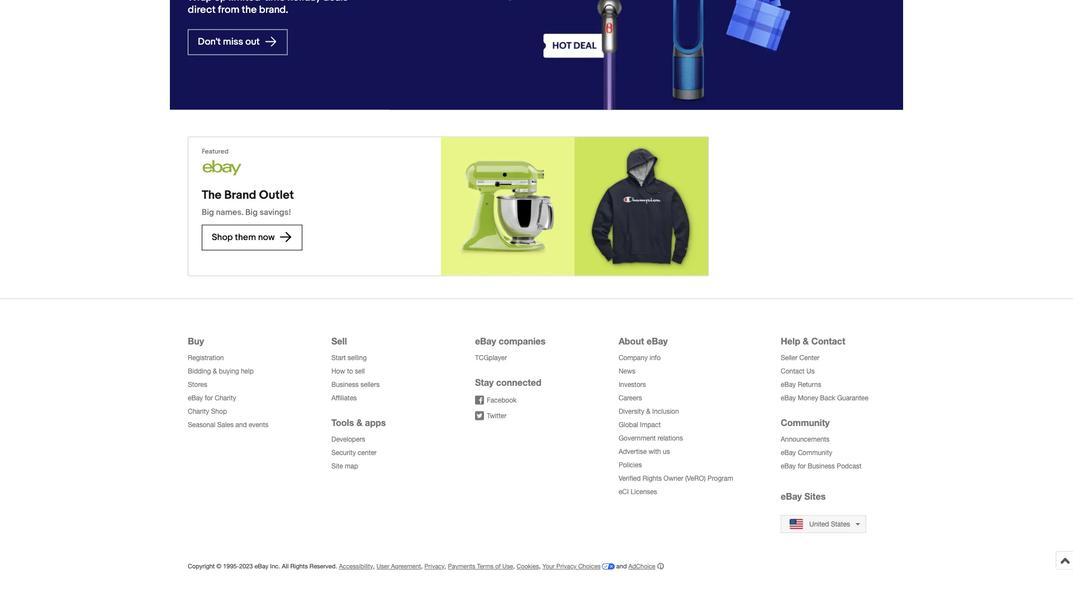 Task type: describe. For each thing, give the bounding box(es) containing it.
1 vertical spatial rights
[[290, 563, 308, 571]]

news link
[[619, 368, 636, 376]]

stores link
[[188, 381, 207, 389]]

guarantee
[[837, 395, 868, 402]]

united states button
[[781, 516, 866, 534]]

ebay sites
[[781, 492, 826, 502]]

2 big from the left
[[245, 208, 258, 218]]

us
[[663, 448, 670, 456]]

the brand outlet big names. big savings!
[[202, 188, 294, 218]]

choices
[[578, 563, 601, 571]]

terms
[[477, 563, 494, 571]]

2 privacy from the left
[[556, 563, 577, 571]]

help & contact
[[781, 336, 845, 347]]

1 horizontal spatial and
[[616, 563, 627, 571]]

business for how
[[331, 381, 359, 389]]

policies link
[[619, 462, 642, 470]]

how
[[331, 368, 345, 376]]

news
[[619, 368, 636, 376]]

program
[[708, 475, 733, 483]]

out
[[245, 36, 260, 48]]

about ebay
[[619, 336, 668, 347]]

user
[[376, 563, 389, 571]]

accessibility link
[[339, 563, 373, 571]]

savings!
[[260, 208, 291, 218]]

relations
[[658, 435, 683, 443]]

selling
[[348, 354, 367, 362]]

owner
[[664, 475, 683, 483]]

united
[[809, 521, 829, 529]]

stay connected
[[475, 378, 541, 388]]

tools & apps
[[331, 418, 386, 428]]

tools
[[331, 418, 354, 428]]

careers
[[619, 395, 642, 402]]

accessibility
[[339, 563, 373, 571]]

investors
[[619, 381, 646, 389]]

impact
[[640, 421, 661, 429]]

help & contact link
[[781, 336, 845, 347]]

don't miss out link
[[188, 30, 288, 55]]

1995-
[[223, 563, 239, 571]]

registration
[[188, 354, 224, 362]]

ebay left sites
[[781, 492, 802, 502]]

ebay returns link
[[781, 381, 821, 389]]

sellers
[[360, 381, 380, 389]]

& inside the company info news investors careers diversity & inclusion global impact government relations advertise with us policies verified rights owner (vero) program eci licenses
[[646, 408, 650, 416]]

for inside registration bidding & buying help stores ebay for charity charity shop seasonal sales and events
[[205, 395, 213, 402]]

buy
[[188, 336, 204, 347]]

events
[[249, 421, 268, 429]]

info
[[650, 354, 661, 362]]

footer containing buy
[[182, 305, 891, 594]]

government relations link
[[619, 435, 683, 443]]

the
[[242, 4, 257, 16]]

1 privacy from the left
[[424, 563, 445, 571]]

eci
[[619, 489, 629, 496]]

ebay down the announcements
[[781, 449, 796, 457]]

0 vertical spatial community
[[781, 418, 830, 428]]

contact for &
[[811, 336, 845, 347]]

direct
[[188, 4, 216, 16]]

buy link
[[188, 336, 204, 347]]

limited-
[[229, 0, 264, 4]]

facebook
[[487, 397, 517, 405]]

and inside registration bidding & buying help stores ebay for charity charity shop seasonal sales and events
[[235, 421, 247, 429]]

affiliates
[[331, 395, 357, 402]]

shop them now
[[212, 232, 277, 243]]

adchoice
[[628, 563, 655, 571]]

ebay down ebay community link
[[781, 463, 796, 471]]

cookies
[[517, 563, 539, 571]]

inclusion
[[652, 408, 679, 416]]

& inside registration bidding & buying help stores ebay for charity charity shop seasonal sales and events
[[213, 368, 217, 376]]

global impact link
[[619, 421, 661, 429]]

agreement
[[391, 563, 421, 571]]

copyright © 1995-2023 ebay inc. all rights reserved. accessibility , user agreement , privacy , payments terms of use , cookies , your privacy choices
[[188, 563, 601, 571]]

reserved.
[[310, 563, 337, 571]]

seller center contact us ebay returns ebay money back guarantee
[[781, 354, 868, 402]]

to
[[347, 368, 353, 376]]

developers security center site map
[[331, 436, 377, 471]]

payments
[[448, 563, 475, 571]]

site
[[331, 463, 343, 471]]

united states
[[809, 521, 850, 529]]

your
[[542, 563, 555, 571]]

sell
[[331, 336, 347, 347]]

tcgplayer
[[475, 354, 507, 362]]

4 , from the left
[[513, 563, 515, 571]]

help
[[241, 368, 254, 376]]

help
[[781, 336, 800, 347]]

0 vertical spatial charity
[[215, 395, 236, 402]]

contact for center
[[781, 368, 805, 376]]

money
[[798, 395, 818, 402]]

(vero)
[[685, 475, 706, 483]]

for inside announcements ebay community ebay for business podcast
[[798, 463, 806, 471]]

ebay down ebay returns link
[[781, 395, 796, 402]]

sell link
[[331, 336, 347, 347]]

the brand outlet main content
[[0, 0, 1073, 299]]

announcements
[[781, 436, 830, 444]]

facebook link
[[475, 396, 517, 405]]

map
[[345, 463, 358, 471]]

1 , from the left
[[373, 563, 375, 571]]

ebay money back guarantee link
[[781, 395, 868, 402]]

center
[[799, 354, 820, 362]]

ebay up info
[[647, 336, 668, 347]]

affiliates link
[[331, 395, 357, 402]]

verified rights owner (vero) program link
[[619, 475, 733, 483]]

stay
[[475, 378, 494, 388]]

with
[[649, 448, 661, 456]]

& right help
[[803, 336, 809, 347]]

1 big from the left
[[202, 208, 214, 218]]



Task type: vqa. For each thing, say whether or not it's contained in the screenshot.
"FUNKO LEGO BARBIE 2023 BOWMAN CHROME BOX BREAKS"
no



Task type: locate. For each thing, give the bounding box(es) containing it.
sell
[[355, 368, 365, 376]]

1 vertical spatial business
[[808, 463, 835, 471]]

all
[[282, 563, 289, 571]]

sites
[[804, 492, 826, 502]]

, left your
[[539, 563, 541, 571]]

0 horizontal spatial and
[[235, 421, 247, 429]]

ebay for business podcast link
[[781, 463, 862, 471]]

1 horizontal spatial rights
[[643, 475, 662, 483]]

community up announcements link
[[781, 418, 830, 428]]

0 vertical spatial business
[[331, 381, 359, 389]]

0 vertical spatial rights
[[643, 475, 662, 483]]

, left user
[[373, 563, 375, 571]]

for
[[205, 395, 213, 402], [798, 463, 806, 471]]

0 horizontal spatial privacy
[[424, 563, 445, 571]]

1 vertical spatial community
[[798, 449, 832, 457]]

& left buying
[[213, 368, 217, 376]]

big down brand
[[245, 208, 258, 218]]

how to sell link
[[331, 368, 365, 376]]

contact down seller
[[781, 368, 805, 376]]

brand.
[[259, 4, 288, 16]]

privacy
[[424, 563, 445, 571], [556, 563, 577, 571]]

time
[[264, 0, 285, 4]]

,
[[373, 563, 375, 571], [421, 563, 423, 571], [445, 563, 446, 571], [513, 563, 515, 571], [539, 563, 541, 571]]

seller
[[781, 354, 798, 362]]

about
[[619, 336, 644, 347]]

now
[[258, 232, 275, 243]]

buying
[[219, 368, 239, 376]]

0 horizontal spatial for
[[205, 395, 213, 402]]

wrap
[[188, 0, 212, 4]]

1 horizontal spatial for
[[798, 463, 806, 471]]

community up ebay for business podcast link
[[798, 449, 832, 457]]

business down ebay community link
[[808, 463, 835, 471]]

contact inside seller center contact us ebay returns ebay money back guarantee
[[781, 368, 805, 376]]

returns
[[798, 381, 821, 389]]

0 horizontal spatial business
[[331, 381, 359, 389]]

back
[[820, 395, 835, 402]]

ebay
[[475, 336, 496, 347], [647, 336, 668, 347], [781, 381, 796, 389], [188, 395, 203, 402], [781, 395, 796, 402], [781, 449, 796, 457], [781, 463, 796, 471], [781, 492, 802, 502], [255, 563, 268, 571]]

0 horizontal spatial big
[[202, 208, 214, 218]]

advertise
[[619, 448, 647, 456]]

, left payments
[[445, 563, 446, 571]]

community link
[[781, 418, 830, 428]]

, left cookies
[[513, 563, 515, 571]]

& up impact
[[646, 408, 650, 416]]

business sellers link
[[331, 381, 380, 389]]

1 vertical spatial charity
[[188, 408, 209, 416]]

charity up seasonal
[[188, 408, 209, 416]]

contact
[[811, 336, 845, 347], [781, 368, 805, 376]]

ebay inside registration bidding & buying help stores ebay for charity charity shop seasonal sales and events
[[188, 395, 203, 402]]

1 horizontal spatial privacy
[[556, 563, 577, 571]]

user agreement link
[[376, 563, 421, 571]]

0 horizontal spatial contact
[[781, 368, 805, 376]]

0 vertical spatial shop
[[212, 232, 233, 243]]

twitter
[[487, 413, 506, 420]]

business inside announcements ebay community ebay for business podcast
[[808, 463, 835, 471]]

business inside the start selling how to sell business sellers affiliates
[[331, 381, 359, 389]]

deals
[[323, 0, 348, 4]]

adchoice link
[[628, 563, 664, 571]]

names.
[[216, 208, 243, 218]]

licenses
[[631, 489, 657, 496]]

careers link
[[619, 395, 642, 402]]

business
[[331, 381, 359, 389], [808, 463, 835, 471]]

outlet
[[259, 188, 294, 203]]

diversity
[[619, 408, 644, 416]]

rights
[[643, 475, 662, 483], [290, 563, 308, 571]]

diversity & inclusion link
[[619, 408, 679, 416]]

1 horizontal spatial business
[[808, 463, 835, 471]]

shop up sales
[[211, 408, 227, 416]]

footer
[[182, 305, 891, 594]]

seasonal sales and events link
[[188, 421, 268, 429]]

for down ebay community link
[[798, 463, 806, 471]]

and left adchoice
[[616, 563, 627, 571]]

& left apps
[[356, 418, 363, 428]]

shop inside registration bidding & buying help stores ebay for charity charity shop seasonal sales and events
[[211, 408, 227, 416]]

ebay left inc.
[[255, 563, 268, 571]]

global
[[619, 421, 638, 429]]

start selling link
[[331, 354, 367, 362]]

holiday
[[287, 0, 321, 4]]

them
[[235, 232, 256, 243]]

eci licenses link
[[619, 489, 657, 496]]

company
[[619, 354, 648, 362]]

copyright
[[188, 563, 215, 571]]

privacy left payments
[[424, 563, 445, 571]]

ebay for charity link
[[188, 395, 236, 402]]

shop left them in the left of the page
[[212, 232, 233, 243]]

0 horizontal spatial rights
[[290, 563, 308, 571]]

1 vertical spatial contact
[[781, 368, 805, 376]]

verified
[[619, 475, 641, 483]]

1 horizontal spatial contact
[[811, 336, 845, 347]]

business up affiliates link
[[331, 381, 359, 389]]

5 , from the left
[[539, 563, 541, 571]]

featured
[[202, 148, 229, 156]]

rights right all
[[290, 563, 308, 571]]

bidding
[[188, 368, 211, 376]]

ebay down the "stores"
[[188, 395, 203, 402]]

security center link
[[331, 449, 377, 457]]

, left privacy link
[[421, 563, 423, 571]]

0 vertical spatial contact
[[811, 336, 845, 347]]

business for community
[[808, 463, 835, 471]]

states
[[831, 521, 850, 529]]

ebay up tcgplayer link
[[475, 336, 496, 347]]

0 vertical spatial for
[[205, 395, 213, 402]]

privacy right your
[[556, 563, 577, 571]]

1 horizontal spatial big
[[245, 208, 258, 218]]

twitter link
[[475, 412, 506, 421]]

sales
[[217, 421, 234, 429]]

shop inside "the brand outlet" main content
[[212, 232, 233, 243]]

for up charity shop link on the bottom of the page
[[205, 395, 213, 402]]

start selling how to sell business sellers affiliates
[[331, 354, 380, 402]]

companies
[[499, 336, 546, 347]]

don't miss out
[[198, 36, 262, 48]]

community inside announcements ebay community ebay for business podcast
[[798, 449, 832, 457]]

and right sales
[[235, 421, 247, 429]]

0 vertical spatial and
[[235, 421, 247, 429]]

and
[[235, 421, 247, 429], [616, 563, 627, 571]]

developers
[[331, 436, 365, 444]]

announcements link
[[781, 436, 830, 444]]

1 vertical spatial for
[[798, 463, 806, 471]]

1 horizontal spatial charity
[[215, 395, 236, 402]]

investors link
[[619, 381, 646, 389]]

charity up charity shop link on the bottom of the page
[[215, 395, 236, 402]]

contact up center
[[811, 336, 845, 347]]

of
[[495, 563, 501, 571]]

big down the
[[202, 208, 214, 218]]

bidding & buying help link
[[188, 368, 254, 376]]

1 vertical spatial shop
[[211, 408, 227, 416]]

0 horizontal spatial charity
[[188, 408, 209, 416]]

rights inside the company info news investors careers diversity & inclusion global impact government relations advertise with us policies verified rights owner (vero) program eci licenses
[[643, 475, 662, 483]]

your privacy choices link
[[542, 563, 615, 571]]

ebay down contact us link
[[781, 381, 796, 389]]

3 , from the left
[[445, 563, 446, 571]]

big
[[202, 208, 214, 218], [245, 208, 258, 218]]

from
[[218, 4, 239, 16]]

center
[[358, 449, 377, 457]]

ebay community link
[[781, 449, 832, 457]]

site map link
[[331, 463, 358, 471]]

shop
[[212, 232, 233, 243], [211, 408, 227, 416]]

advertise with us link
[[619, 448, 670, 456]]

about ebay link
[[619, 336, 668, 347]]

miss
[[223, 36, 243, 48]]

1 vertical spatial and
[[616, 563, 627, 571]]

up
[[214, 0, 226, 4]]

2 , from the left
[[421, 563, 423, 571]]

rights up licenses
[[643, 475, 662, 483]]



